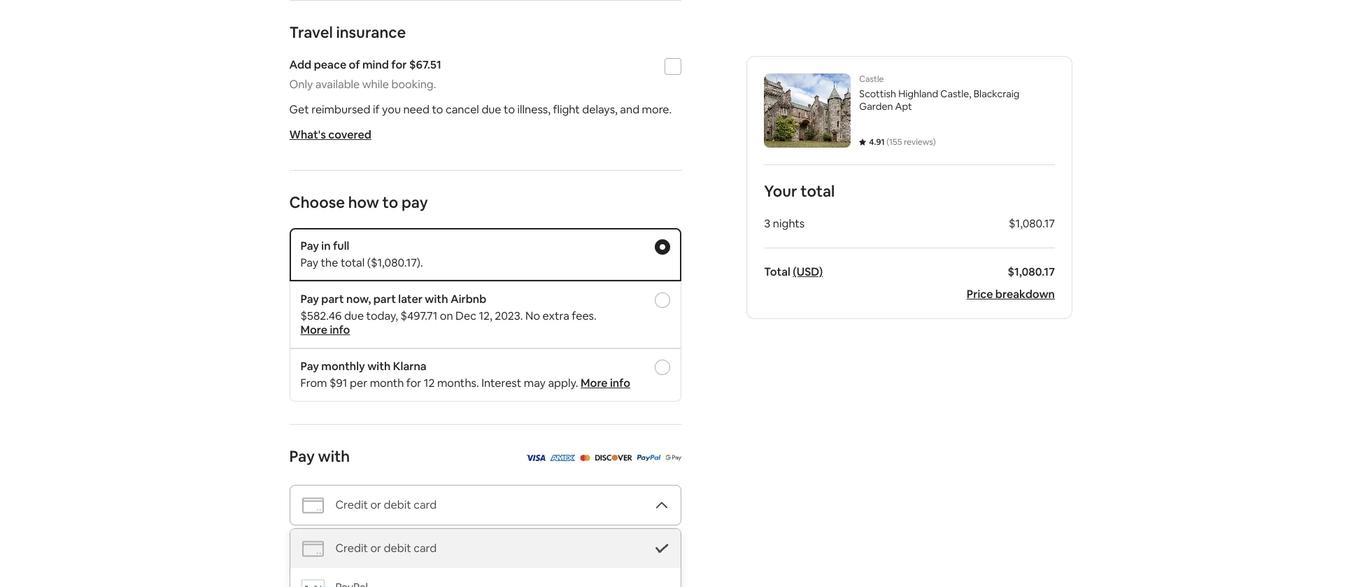 Task type: locate. For each thing, give the bounding box(es) containing it.
2 mastercard image from the top
[[580, 455, 591, 461]]

(usd)
[[793, 264, 823, 279]]

klarna
[[393, 359, 427, 374]]

0 vertical spatial or
[[370, 497, 381, 512]]

$67.51
[[409, 57, 441, 72]]

pay inside pay monthly with klarna from $91 per month for 12 months. interest may apply. more info
[[301, 359, 319, 374]]

for
[[391, 57, 407, 72], [406, 376, 421, 390]]

2 discover card image from the top
[[595, 455, 633, 461]]

total (usd)
[[764, 264, 823, 279]]

more inside pay monthly with klarna from $91 per month for 12 months. interest may apply. more info
[[581, 376, 608, 390]]

1 horizontal spatial with
[[367, 359, 391, 374]]

1 horizontal spatial part
[[373, 292, 396, 306]]

in
[[321, 239, 331, 253]]

155
[[889, 136, 902, 148]]

for left "12"
[[406, 376, 421, 390]]

1 card from the top
[[414, 497, 437, 512]]

0 horizontal spatial total
[[341, 255, 365, 270]]

with up month
[[367, 359, 391, 374]]

due down now,
[[344, 309, 364, 323]]

for right mind
[[391, 57, 407, 72]]

0 horizontal spatial part
[[321, 292, 344, 306]]

to
[[432, 102, 443, 117], [504, 102, 515, 117], [382, 192, 398, 212]]

pay left in
[[301, 239, 319, 253]]

extra
[[543, 309, 569, 323]]

card inside add payment method group
[[414, 541, 437, 556]]

0 vertical spatial more info button
[[301, 323, 350, 337]]

0 horizontal spatial more info button
[[301, 323, 350, 337]]

airbnb
[[451, 292, 487, 306]]

full
[[333, 239, 349, 253]]

nights
[[773, 216, 804, 231]]

card for credit card icon
[[414, 497, 437, 512]]

credit card image
[[301, 494, 324, 517]]

or right credit card icon
[[370, 497, 381, 512]]

more info button
[[301, 323, 350, 337], [581, 376, 630, 390]]

0 vertical spatial card
[[414, 497, 437, 512]]

pay
[[301, 239, 319, 253], [301, 255, 318, 270], [301, 292, 319, 306], [301, 359, 319, 374], [289, 446, 315, 466]]

0 vertical spatial credit or debit card
[[336, 497, 437, 512]]

more info button right apply.
[[581, 376, 630, 390]]

0 vertical spatial info
[[330, 323, 350, 337]]

credit right credit card image
[[336, 541, 368, 556]]

1 vertical spatial total
[[341, 255, 365, 270]]

pay up 'from'
[[301, 359, 319, 374]]

only
[[289, 77, 313, 92]]

0 vertical spatial with
[[425, 292, 448, 306]]

the
[[321, 255, 338, 270]]

get
[[289, 102, 309, 117]]

0 vertical spatial credit
[[336, 497, 368, 512]]

1 vertical spatial with
[[367, 359, 391, 374]]

or inside dropdown button
[[370, 497, 381, 512]]

highland
[[898, 87, 938, 100]]

card
[[414, 497, 437, 512], [414, 541, 437, 556]]

0 horizontal spatial due
[[344, 309, 364, 323]]

1 or from the top
[[370, 497, 381, 512]]

more inside pay part now, part later with airbnb $582.46 due today,  $497.71 on dec 12, 2023. no extra fees. more info
[[301, 323, 328, 337]]

0 vertical spatial debit
[[384, 497, 411, 512]]

0 vertical spatial paypal image
[[637, 450, 661, 465]]

1 vertical spatial card
[[414, 541, 437, 556]]

part
[[321, 292, 344, 306], [373, 292, 396, 306]]

2 credit or debit card from the top
[[336, 541, 437, 556]]

credit inside dropdown button
[[336, 497, 368, 512]]

pay for in
[[301, 239, 319, 253]]

2 horizontal spatial with
[[425, 292, 448, 306]]

for inside pay monthly with klarna from $91 per month for 12 months. interest may apply. more info
[[406, 376, 421, 390]]

google pay image
[[665, 450, 681, 465], [665, 455, 681, 461]]

debit for credit card icon
[[384, 497, 411, 512]]

with up credit card icon
[[318, 446, 350, 466]]

2 part from the left
[[373, 292, 396, 306]]

to left illness,
[[504, 102, 515, 117]]

with up 'on' on the left bottom of the page
[[425, 292, 448, 306]]

on
[[440, 309, 453, 323]]

for inside the add peace of mind for $67.51 only available while booking.
[[391, 57, 407, 72]]

may
[[524, 376, 546, 390]]

$1,080.17
[[1009, 216, 1055, 231], [1008, 264, 1055, 279]]

visa card image
[[525, 455, 546, 461]]

more right apply.
[[581, 376, 608, 390]]

booking.
[[391, 77, 436, 92]]

card for credit card image
[[414, 541, 437, 556]]

pay for monthly
[[301, 359, 319, 374]]

1 vertical spatial info
[[610, 376, 630, 390]]

1 vertical spatial credit
[[336, 541, 368, 556]]

or right credit card image
[[370, 541, 381, 556]]

debit
[[384, 497, 411, 512], [384, 541, 411, 556]]

or for credit card image
[[370, 541, 381, 556]]

american express card image
[[550, 455, 576, 461]]

1 horizontal spatial info
[[610, 376, 630, 390]]

None radio
[[655, 239, 670, 255], [655, 292, 670, 308], [655, 239, 670, 255], [655, 292, 670, 308]]

fees.
[[572, 309, 597, 323]]

later
[[398, 292, 423, 306]]

1 credit from the top
[[336, 497, 368, 512]]

mastercard image right american express card icon
[[580, 455, 591, 461]]

credit
[[336, 497, 368, 512], [336, 541, 368, 556]]

credit right credit card icon
[[336, 497, 368, 512]]

to right need on the top
[[432, 102, 443, 117]]

reimbursed
[[311, 102, 371, 117]]

card inside dropdown button
[[414, 497, 437, 512]]

today,
[[366, 309, 398, 323]]

12
[[424, 376, 435, 390]]

apt
[[895, 100, 912, 113]]

2 horizontal spatial to
[[504, 102, 515, 117]]

how
[[348, 192, 379, 212]]

pay up credit card icon
[[289, 446, 315, 466]]

price breakdown button
[[967, 287, 1055, 302]]

mastercard image
[[580, 450, 591, 465], [580, 455, 591, 461]]

3
[[764, 216, 770, 231]]

pay part now, part later with airbnb $582.46 due today,  $497.71 on dec 12, 2023. no extra fees. more info
[[301, 292, 597, 337]]

pay inside pay part now, part later with airbnb $582.46 due today,  $497.71 on dec 12, 2023. no extra fees. more info
[[301, 292, 319, 306]]

1 horizontal spatial due
[[482, 102, 501, 117]]

1 vertical spatial debit
[[384, 541, 411, 556]]

peace
[[314, 57, 346, 72]]

american express card image
[[550, 450, 576, 465]]

1 vertical spatial credit or debit card
[[336, 541, 437, 556]]

dec
[[456, 309, 476, 323]]

credit or debit card inside credit or debit card dropdown button
[[336, 497, 437, 512]]

info right apply.
[[610, 376, 630, 390]]

0 horizontal spatial with
[[318, 446, 350, 466]]

with inside pay monthly with klarna from $91 per month for 12 months. interest may apply. more info
[[367, 359, 391, 374]]

2 debit from the top
[[384, 541, 411, 556]]

pay up $582.46
[[301, 292, 319, 306]]

more info button up monthly
[[301, 323, 350, 337]]

debit inside dropdown button
[[384, 497, 411, 512]]

$582.46
[[301, 309, 342, 323]]

while
[[362, 77, 389, 92]]

0 horizontal spatial info
[[330, 323, 350, 337]]

of
[[349, 57, 360, 72]]

delays,
[[582, 102, 618, 117]]

price
[[967, 287, 993, 302]]

more up monthly
[[301, 323, 328, 337]]

credit or debit card inside add payment method group
[[336, 541, 437, 556]]

part up $582.46
[[321, 292, 344, 306]]

1 vertical spatial or
[[370, 541, 381, 556]]

1 debit from the top
[[384, 497, 411, 512]]

1 part from the left
[[321, 292, 344, 306]]

paypal image
[[637, 450, 661, 465], [301, 576, 324, 587]]

to left pay
[[382, 192, 398, 212]]

due right the cancel
[[482, 102, 501, 117]]

(
[[886, 136, 889, 148]]

debit inside add payment method group
[[384, 541, 411, 556]]

0 vertical spatial more
[[301, 323, 328, 337]]

0 horizontal spatial to
[[382, 192, 398, 212]]

credit inside add payment method group
[[336, 541, 368, 556]]

paypal image inside add payment method group
[[301, 576, 324, 587]]

or inside add payment method group
[[370, 541, 381, 556]]

1 vertical spatial more info button
[[581, 376, 630, 390]]

total right your
[[800, 181, 835, 201]]

travel
[[289, 22, 333, 42]]

1 vertical spatial due
[[344, 309, 364, 323]]

0 horizontal spatial more
[[301, 323, 328, 337]]

2 google pay image from the top
[[665, 455, 681, 461]]

2 credit from the top
[[336, 541, 368, 556]]

0 vertical spatial $1,080.17
[[1009, 216, 1055, 231]]

more.
[[642, 102, 672, 117]]

due
[[482, 102, 501, 117], [344, 309, 364, 323]]

1 horizontal spatial total
[[800, 181, 835, 201]]

2 or from the top
[[370, 541, 381, 556]]

0 vertical spatial total
[[800, 181, 835, 201]]

1 horizontal spatial paypal image
[[637, 450, 661, 465]]

reviews
[[904, 136, 933, 148]]

1 mastercard image from the top
[[580, 450, 591, 465]]

info inside pay monthly with klarna from $91 per month for 12 months. interest may apply. more info
[[610, 376, 630, 390]]

2 card from the top
[[414, 541, 437, 556]]

with inside pay part now, part later with airbnb $582.46 due today,  $497.71 on dec 12, 2023. no extra fees. more info
[[425, 292, 448, 306]]

and
[[620, 102, 640, 117]]

info down now,
[[330, 323, 350, 337]]

or
[[370, 497, 381, 512], [370, 541, 381, 556]]

total down full
[[341, 255, 365, 270]]

credit or debit card
[[336, 497, 437, 512], [336, 541, 437, 556]]

1 vertical spatial $1,080.17
[[1008, 264, 1055, 279]]

part up today,
[[373, 292, 396, 306]]

1 vertical spatial for
[[406, 376, 421, 390]]

credit for credit card icon
[[336, 497, 368, 512]]

1 horizontal spatial more
[[581, 376, 608, 390]]

1 vertical spatial more
[[581, 376, 608, 390]]

1 horizontal spatial more info button
[[581, 376, 630, 390]]

discover card image
[[595, 450, 633, 465], [595, 455, 633, 461]]

total
[[800, 181, 835, 201], [341, 255, 365, 270]]

1 credit or debit card from the top
[[336, 497, 437, 512]]

with
[[425, 292, 448, 306], [367, 359, 391, 374], [318, 446, 350, 466]]

interest
[[482, 376, 521, 390]]

None radio
[[655, 360, 670, 375]]

per
[[350, 376, 367, 390]]

info
[[330, 323, 350, 337], [610, 376, 630, 390]]

0 vertical spatial for
[[391, 57, 407, 72]]

1 vertical spatial paypal image
[[301, 576, 324, 587]]

mastercard image right american express card image
[[580, 450, 591, 465]]

0 horizontal spatial paypal image
[[301, 576, 324, 587]]

$497.71
[[401, 309, 438, 323]]



Task type: describe. For each thing, give the bounding box(es) containing it.
pay for part
[[301, 292, 319, 306]]

4.91
[[869, 136, 885, 148]]

more info button for pay part now, part later with airbnb $582.46 due today,  $497.71 on dec 12, 2023. no extra fees. more info
[[301, 323, 350, 337]]

monthly
[[321, 359, 365, 374]]

add
[[289, 57, 312, 72]]

insurance
[[336, 22, 406, 42]]

$91
[[330, 376, 347, 390]]

)
[[933, 136, 936, 148]]

breakdown
[[995, 287, 1055, 302]]

2023.
[[495, 309, 523, 323]]

price breakdown
[[967, 287, 1055, 302]]

cancel
[[446, 102, 479, 117]]

pay with
[[289, 446, 350, 466]]

credit or debit card for credit card image
[[336, 541, 437, 556]]

if
[[373, 102, 380, 117]]

visa card image
[[525, 450, 546, 465]]

pay monthly with klarna from $91 per month for 12 months. interest may apply. more info
[[301, 359, 630, 390]]

castle scottish highland castle, blackcraig garden apt
[[859, 73, 1019, 113]]

1 discover card image from the top
[[595, 450, 633, 465]]

choose how to pay
[[289, 192, 428, 212]]

add peace of mind for $67.51 only available while booking.
[[289, 57, 441, 92]]

castle
[[859, 73, 884, 85]]

debit for credit card image
[[384, 541, 411, 556]]

available
[[315, 77, 360, 92]]

(usd) button
[[793, 264, 823, 279]]

mind
[[362, 57, 389, 72]]

apply.
[[548, 376, 578, 390]]

add payment method group
[[290, 529, 680, 587]]

4.91 ( 155 reviews )
[[869, 136, 936, 148]]

more info button for pay monthly with klarna from $91 per month for 12 months. interest may apply. more info
[[581, 376, 630, 390]]

credit card image
[[301, 537, 324, 560]]

your
[[764, 181, 797, 201]]

due inside pay part now, part later with airbnb $582.46 due today,  $497.71 on dec 12, 2023. no extra fees. more info
[[344, 309, 364, 323]]

now,
[[346, 292, 371, 306]]

months.
[[437, 376, 479, 390]]

pay for with
[[289, 446, 315, 466]]

2 vertical spatial with
[[318, 446, 350, 466]]

you
[[382, 102, 401, 117]]

what's covered
[[289, 127, 372, 142]]

or for credit card icon
[[370, 497, 381, 512]]

garden
[[859, 100, 893, 113]]

choose
[[289, 192, 345, 212]]

castle,
[[940, 87, 971, 100]]

total inside pay in full pay the total ($1,080.17).
[[341, 255, 365, 270]]

1 google pay image from the top
[[665, 450, 681, 465]]

no
[[526, 309, 540, 323]]

info inside pay part now, part later with airbnb $582.46 due today,  $497.71 on dec 12, 2023. no extra fees. more info
[[330, 323, 350, 337]]

get reimbursed if you need to cancel due to illness, flight delays, and more.
[[289, 102, 672, 117]]

credit for credit card image
[[336, 541, 368, 556]]

pay in full pay the total ($1,080.17).
[[301, 239, 423, 270]]

total
[[764, 264, 790, 279]]

pay left the
[[301, 255, 318, 270]]

travel insurance
[[289, 22, 406, 42]]

scottish
[[859, 87, 896, 100]]

credit or debit card button
[[289, 485, 681, 525]]

flight
[[553, 102, 580, 117]]

$1,080.17 for total
[[1008, 264, 1055, 279]]

from
[[301, 376, 327, 390]]

12,
[[479, 309, 492, 323]]

($1,080.17).
[[367, 255, 423, 270]]

3 nights
[[764, 216, 804, 231]]

pay
[[402, 192, 428, 212]]

$1,080.17 for 3 nights
[[1009, 216, 1055, 231]]

need
[[403, 102, 430, 117]]

paypal image
[[637, 455, 661, 461]]

illness,
[[517, 102, 551, 117]]

blackcraig
[[973, 87, 1019, 100]]

1 horizontal spatial to
[[432, 102, 443, 117]]

your total
[[764, 181, 835, 201]]

0 vertical spatial due
[[482, 102, 501, 117]]

month
[[370, 376, 404, 390]]

what's covered button
[[289, 127, 372, 142]]

credit or debit card for credit card icon
[[336, 497, 437, 512]]



Task type: vqa. For each thing, say whether or not it's contained in the screenshot.
)
yes



